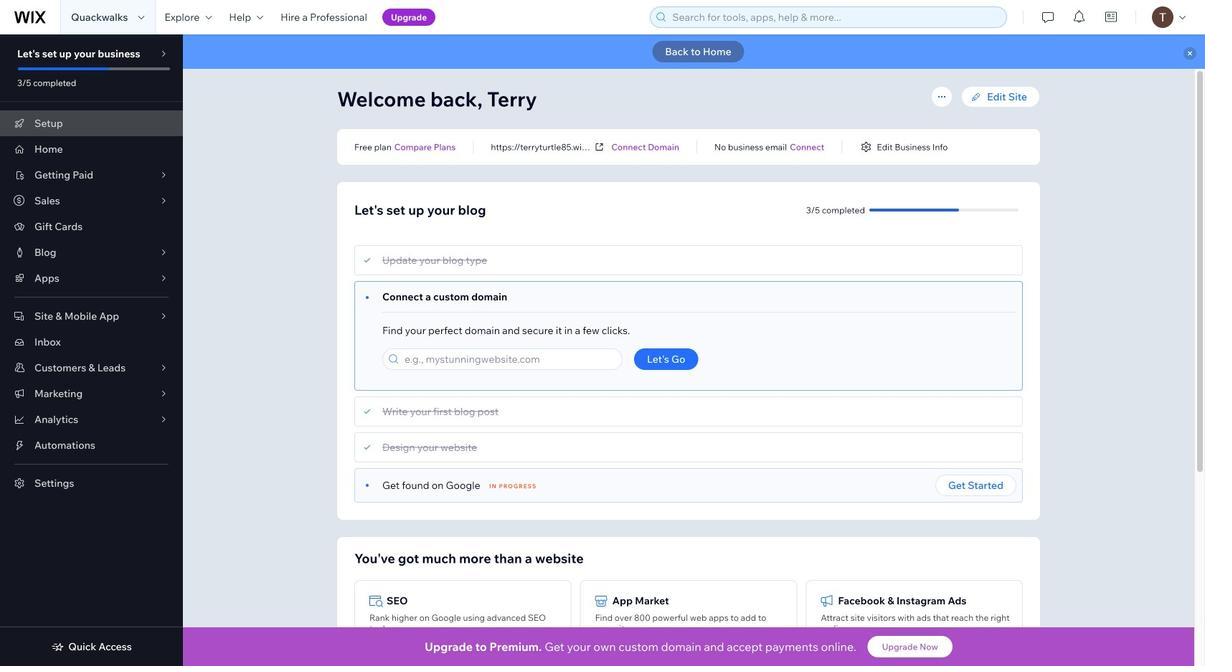 Task type: locate. For each thing, give the bounding box(es) containing it.
Search for tools, apps, help & more... field
[[668, 7, 1003, 27]]

alert
[[183, 34, 1206, 69]]



Task type: vqa. For each thing, say whether or not it's contained in the screenshot.
the Sidebar element
yes



Task type: describe. For each thing, give the bounding box(es) containing it.
sidebar element
[[0, 34, 183, 667]]

e.g., mystunningwebsite.com field
[[400, 349, 618, 370]]



